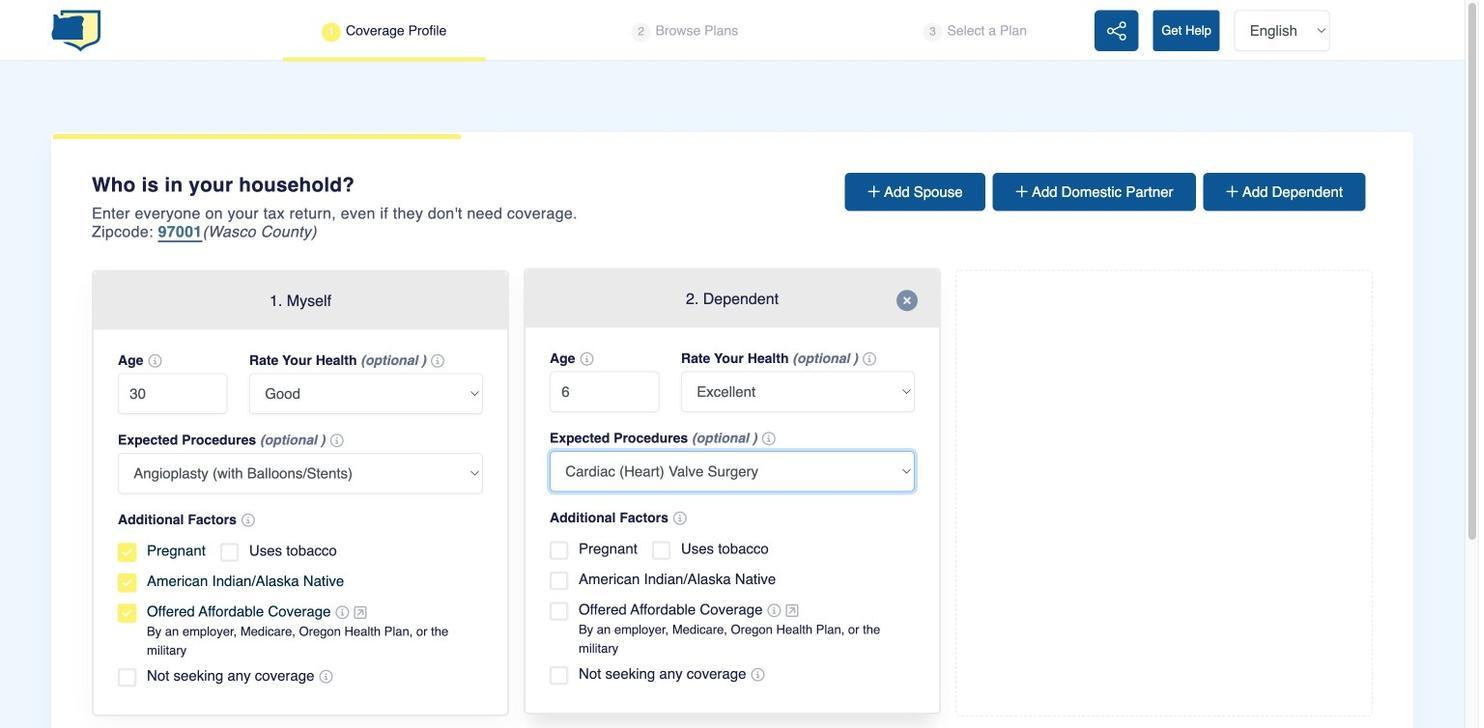 Task type: locate. For each thing, give the bounding box(es) containing it.
Ex. 32 text field
[[550, 372, 659, 413]]

plus image
[[868, 185, 884, 199]]

0 horizontal spatial external link square image
[[354, 606, 367, 620]]

external link square image for ex. 32 text box
[[354, 606, 367, 620]]

plus image
[[1015, 185, 1032, 199], [1226, 185, 1242, 199]]

state logo image
[[51, 9, 101, 52]]

share image
[[1107, 20, 1126, 42]]

info circle image
[[580, 353, 594, 366], [431, 355, 444, 368], [673, 512, 687, 526], [768, 605, 781, 618], [336, 606, 349, 620], [319, 671, 333, 684]]

1 horizontal spatial plus image
[[1226, 185, 1242, 199]]

info circle image
[[863, 353, 876, 366], [148, 355, 162, 368], [762, 433, 776, 446], [330, 434, 344, 448], [241, 514, 255, 528], [751, 669, 765, 682]]

0 horizontal spatial plus image
[[1015, 185, 1032, 199]]

external link square image for ex. 32 text field
[[786, 604, 799, 619]]

external link square image
[[786, 604, 799, 619], [354, 606, 367, 620]]

1 horizontal spatial external link square image
[[786, 604, 799, 619]]

2 plus image from the left
[[1226, 185, 1242, 199]]

times circle image
[[897, 290, 918, 312]]



Task type: vqa. For each thing, say whether or not it's contained in the screenshot.
right plus IMAGE
yes



Task type: describe. For each thing, give the bounding box(es) containing it.
1 plus image from the left
[[1015, 185, 1032, 199]]

Ex. 32 text field
[[118, 374, 228, 415]]



